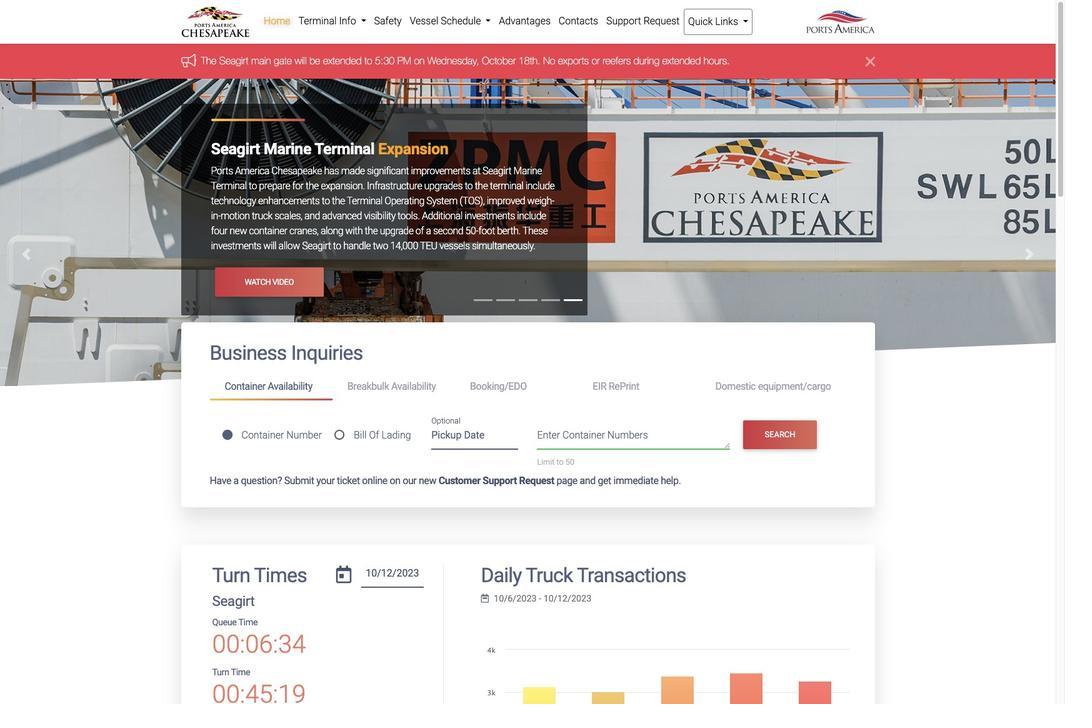 Task type: vqa. For each thing, say whether or not it's contained in the screenshot.
first 'ICTF Terminal' image
no



Task type: locate. For each thing, give the bounding box(es) containing it.
container
[[249, 225, 287, 237]]

0 vertical spatial time
[[238, 618, 258, 628]]

eir reprint
[[593, 381, 640, 393]]

truck
[[252, 210, 273, 222]]

time down 00:06:34
[[231, 668, 250, 678]]

seagirt right the
[[219, 55, 249, 67]]

teu
[[420, 240, 437, 252]]

0 vertical spatial a
[[426, 225, 431, 237]]

container availability
[[225, 381, 313, 393]]

1 vertical spatial and
[[580, 475, 596, 487]]

with
[[346, 225, 363, 237]]

extended
[[323, 55, 362, 67], [662, 55, 701, 67]]

request left quick
[[644, 15, 680, 27]]

weigh-
[[527, 195, 554, 207]]

support inside 00:06:34 main content
[[483, 475, 517, 487]]

turn down 00:06:34
[[212, 668, 229, 678]]

1 vertical spatial time
[[231, 668, 250, 678]]

extended right during
[[662, 55, 701, 67]]

10/6/2023
[[494, 594, 537, 605]]

vessel schedule link
[[406, 9, 495, 34]]

1 horizontal spatial a
[[426, 225, 431, 237]]

at
[[473, 165, 481, 177]]

advanced
[[322, 210, 362, 222]]

handle
[[343, 240, 371, 252]]

marine
[[264, 140, 311, 158], [514, 165, 542, 177]]

0 horizontal spatial availability
[[268, 381, 313, 393]]

new inside 00:06:34 main content
[[419, 475, 437, 487]]

1 vertical spatial marine
[[514, 165, 542, 177]]

the seagirt main gate will be extended to 5:30 pm on wednesday, october 18th.  no exports or reefers during extended hours. alert
[[0, 44, 1056, 79]]

seagirt up queue at the bottom left of page
[[212, 593, 255, 610]]

0 vertical spatial include
[[526, 180, 555, 192]]

0 horizontal spatial extended
[[323, 55, 362, 67]]

turn for turn times
[[212, 564, 250, 587]]

1 vertical spatial turn
[[212, 668, 229, 678]]

0 vertical spatial request
[[644, 15, 680, 27]]

0 horizontal spatial new
[[230, 225, 247, 237]]

1 horizontal spatial extended
[[662, 55, 701, 67]]

domestic
[[716, 381, 756, 393]]

calendar day image
[[336, 566, 352, 584]]

truck
[[526, 564, 573, 587]]

number
[[287, 429, 322, 441]]

include up these
[[517, 210, 546, 222]]

time for turn time
[[231, 668, 250, 678]]

terminal left the "info"
[[299, 15, 337, 27]]

visibility
[[364, 210, 396, 222]]

a right have
[[234, 475, 239, 487]]

improvements
[[411, 165, 471, 177]]

pm
[[397, 55, 411, 67]]

1 turn from the top
[[212, 564, 250, 587]]

0 horizontal spatial investments
[[211, 240, 261, 252]]

50-
[[466, 225, 479, 237]]

availability for container availability
[[268, 381, 313, 393]]

will down container
[[263, 240, 276, 252]]

daily
[[481, 564, 522, 587]]

1 vertical spatial request
[[519, 475, 555, 487]]

request down the limit
[[519, 475, 555, 487]]

1 horizontal spatial request
[[644, 15, 680, 27]]

1 horizontal spatial support
[[606, 15, 641, 27]]

exports
[[558, 55, 589, 67]]

a right of
[[426, 225, 431, 237]]

will left be
[[295, 55, 307, 67]]

1 horizontal spatial availability
[[391, 381, 436, 393]]

container up 50
[[563, 430, 605, 442]]

0 horizontal spatial a
[[234, 475, 239, 487]]

2 turn from the top
[[212, 668, 229, 678]]

include
[[526, 180, 555, 192], [517, 210, 546, 222]]

0 horizontal spatial marine
[[264, 140, 311, 158]]

wednesday,
[[428, 55, 479, 67]]

time for queue time 00:06:34
[[238, 618, 258, 628]]

availability down business inquiries
[[268, 381, 313, 393]]

simultaneously.
[[472, 240, 536, 252]]

1 availability from the left
[[268, 381, 313, 393]]

support up reefers
[[606, 15, 641, 27]]

marine up 'chesapeake'
[[264, 140, 311, 158]]

support right customer at the bottom
[[483, 475, 517, 487]]

time right queue at the bottom left of page
[[238, 618, 258, 628]]

ticket
[[337, 475, 360, 487]]

to up (tos),
[[465, 180, 473, 192]]

0 horizontal spatial and
[[305, 210, 320, 222]]

system
[[427, 195, 458, 207]]

seagirt up "terminal"
[[483, 165, 512, 177]]

domestic equipment/cargo
[[716, 381, 831, 393]]

expansion.
[[321, 180, 365, 192]]

investments
[[465, 210, 515, 222], [211, 240, 261, 252]]

on left 'our'
[[390, 475, 401, 487]]

investments up foot
[[465, 210, 515, 222]]

will
[[295, 55, 307, 67], [263, 240, 276, 252]]

and inside 00:06:34 main content
[[580, 475, 596, 487]]

booking/edo
[[470, 381, 527, 393]]

0 vertical spatial will
[[295, 55, 307, 67]]

inquiries
[[291, 342, 363, 365]]

watch
[[245, 278, 271, 287]]

vessel
[[410, 15, 439, 27]]

1 extended from the left
[[323, 55, 362, 67]]

1 vertical spatial a
[[234, 475, 239, 487]]

1 horizontal spatial new
[[419, 475, 437, 487]]

terminal inside terminal info link
[[299, 15, 337, 27]]

extended right be
[[323, 55, 362, 67]]

to up advanced
[[322, 195, 330, 207]]

(tos),
[[460, 195, 485, 207]]

1 vertical spatial support
[[483, 475, 517, 487]]

time inside queue time 00:06:34
[[238, 618, 258, 628]]

close image
[[866, 54, 875, 69]]

submit
[[284, 475, 314, 487]]

turn
[[212, 564, 250, 587], [212, 668, 229, 678]]

0 vertical spatial on
[[414, 55, 425, 67]]

marine up "terminal"
[[514, 165, 542, 177]]

0 horizontal spatial support
[[483, 475, 517, 487]]

queue time 00:06:34
[[212, 618, 306, 660]]

the
[[201, 55, 217, 67]]

0 vertical spatial support
[[606, 15, 641, 27]]

terminal info
[[299, 15, 359, 27]]

include up 'weigh-'
[[526, 180, 555, 192]]

and left get
[[580, 475, 596, 487]]

home link
[[260, 9, 295, 34]]

a inside ports america chesapeake has made significant improvements at seagirt marine terminal to                          prepare for the expansion. infrastructure upgrades to the terminal include technology                          enhancements to the terminal operating system (tos), improved weigh- in-motion truck scales,                          and advanced visibility tools. additional investments include four new container cranes,                          along with the upgrade of a second 50-foot berth. these investments will allow seagirt                          to handle two 14,000 teu vessels simultaneously.
[[426, 225, 431, 237]]

0 vertical spatial marine
[[264, 140, 311, 158]]

container for container number
[[242, 429, 284, 441]]

on right pm
[[414, 55, 425, 67]]

2 availability from the left
[[391, 381, 436, 393]]

times
[[254, 564, 307, 587]]

5:30
[[375, 55, 395, 67]]

of
[[416, 225, 424, 237]]

to down america
[[249, 180, 257, 192]]

support request link
[[602, 9, 684, 34]]

terminal up technology
[[211, 180, 247, 192]]

enter container numbers
[[537, 430, 648, 442]]

new right 'our'
[[419, 475, 437, 487]]

availability right breakbulk
[[391, 381, 436, 393]]

will inside alert
[[295, 55, 307, 67]]

contacts link
[[555, 9, 602, 34]]

our
[[403, 475, 417, 487]]

and up cranes,
[[305, 210, 320, 222]]

Enter Container Numbers text field
[[537, 429, 730, 450]]

america
[[235, 165, 269, 177]]

1 vertical spatial on
[[390, 475, 401, 487]]

to inside the seagirt main gate will be extended to 5:30 pm on wednesday, october 18th.  no exports or reefers during extended hours. alert
[[365, 55, 372, 67]]

terminal up visibility
[[347, 195, 383, 207]]

0 vertical spatial and
[[305, 210, 320, 222]]

new down "motion"
[[230, 225, 247, 237]]

0 vertical spatial investments
[[465, 210, 515, 222]]

1 horizontal spatial on
[[414, 55, 425, 67]]

the seagirt main gate will be extended to 5:30 pm on wednesday, october 18th.  no exports or reefers during extended hours.
[[201, 55, 730, 67]]

container down 'business'
[[225, 381, 266, 393]]

0 horizontal spatial on
[[390, 475, 401, 487]]

50
[[566, 458, 575, 467]]

eir
[[593, 381, 607, 393]]

10/12/2023
[[544, 594, 592, 605]]

a inside 00:06:34 main content
[[234, 475, 239, 487]]

request inside 00:06:34 main content
[[519, 475, 555, 487]]

gate
[[274, 55, 292, 67]]

1 horizontal spatial will
[[295, 55, 307, 67]]

0 horizontal spatial request
[[519, 475, 555, 487]]

0 vertical spatial new
[[230, 225, 247, 237]]

None text field
[[361, 564, 424, 588]]

0 vertical spatial turn
[[212, 564, 250, 587]]

expansion image
[[0, 79, 1056, 535]]

immediate
[[614, 475, 659, 487]]

the
[[306, 180, 319, 192], [475, 180, 488, 192], [332, 195, 345, 207], [365, 225, 378, 237]]

1 vertical spatial new
[[419, 475, 437, 487]]

main
[[251, 55, 271, 67]]

seagirt inside 00:06:34 main content
[[212, 593, 255, 610]]

on
[[414, 55, 425, 67], [390, 475, 401, 487]]

schedule
[[441, 15, 481, 27]]

1 horizontal spatial marine
[[514, 165, 542, 177]]

terminal
[[299, 15, 337, 27], [315, 140, 375, 158], [211, 180, 247, 192], [347, 195, 383, 207]]

investments down 'four' in the left top of the page
[[211, 240, 261, 252]]

customer support request link
[[439, 475, 555, 487]]

to left 5:30
[[365, 55, 372, 67]]

advantages link
[[495, 9, 555, 34]]

container left the 'number'
[[242, 429, 284, 441]]

foot
[[479, 225, 495, 237]]

1 horizontal spatial and
[[580, 475, 596, 487]]

container availability link
[[210, 376, 332, 401]]

0 horizontal spatial will
[[263, 240, 276, 252]]

expansion
[[378, 140, 449, 158]]

1 horizontal spatial investments
[[465, 210, 515, 222]]

watch video link
[[215, 268, 324, 297]]

vessel schedule
[[410, 15, 484, 27]]

1 vertical spatial will
[[263, 240, 276, 252]]

new inside ports america chesapeake has made significant improvements at seagirt marine terminal to                          prepare for the expansion. infrastructure upgrades to the terminal include technology                          enhancements to the terminal operating system (tos), improved weigh- in-motion truck scales,                          and advanced visibility tools. additional investments include four new container cranes,                          along with the upgrade of a second 50-foot berth. these investments will allow seagirt                          to handle two 14,000 teu vessels simultaneously.
[[230, 225, 247, 237]]

container inside 'container availability' link
[[225, 381, 266, 393]]

along
[[321, 225, 343, 237]]

to left 50
[[557, 458, 564, 467]]

turn up queue at the bottom left of page
[[212, 564, 250, 587]]



Task type: describe. For each thing, give the bounding box(es) containing it.
the right for
[[306, 180, 319, 192]]

upgrade
[[380, 225, 414, 237]]

berth.
[[497, 225, 521, 237]]

quick links link
[[684, 9, 753, 35]]

and inside ports america chesapeake has made significant improvements at seagirt marine terminal to                          prepare for the expansion. infrastructure upgrades to the terminal include technology                          enhancements to the terminal operating system (tos), improved weigh- in-motion truck scales,                          and advanced visibility tools. additional investments include four new container cranes,                          along with the upgrade of a second 50-foot berth. these investments will allow seagirt                          to handle two 14,000 teu vessels simultaneously.
[[305, 210, 320, 222]]

queue
[[212, 618, 237, 628]]

seagirt inside alert
[[219, 55, 249, 67]]

search
[[765, 430, 796, 440]]

of
[[369, 429, 379, 441]]

marine inside ports america chesapeake has made significant improvements at seagirt marine terminal to                          prepare for the expansion. infrastructure upgrades to the terminal include technology                          enhancements to the terminal operating system (tos), improved weigh- in-motion truck scales,                          and advanced visibility tools. additional investments include four new container cranes,                          along with the upgrade of a second 50-foot berth. these investments will allow seagirt                          to handle two 14,000 teu vessels simultaneously.
[[514, 165, 542, 177]]

to inside 00:06:34 main content
[[557, 458, 564, 467]]

the right with
[[365, 225, 378, 237]]

in-
[[211, 210, 221, 222]]

lading
[[382, 429, 411, 441]]

limit
[[537, 458, 555, 467]]

safety
[[374, 15, 402, 27]]

00:06:34
[[212, 630, 306, 660]]

cranes,
[[289, 225, 319, 237]]

breakbulk availability link
[[332, 376, 455, 399]]

two
[[373, 240, 388, 252]]

contacts
[[559, 15, 599, 27]]

second
[[433, 225, 463, 237]]

be
[[310, 55, 320, 67]]

daily truck transactions
[[481, 564, 686, 587]]

turn for turn time
[[212, 668, 229, 678]]

online
[[362, 475, 388, 487]]

the up advanced
[[332, 195, 345, 207]]

seagirt marine terminal expansion
[[211, 140, 449, 158]]

technology
[[211, 195, 256, 207]]

improved
[[487, 195, 525, 207]]

container number
[[242, 429, 322, 441]]

the seagirt main gate will be extended to 5:30 pm on wednesday, october 18th.  no exports or reefers during extended hours. link
[[201, 55, 730, 67]]

availability for breakbulk availability
[[391, 381, 436, 393]]

breakbulk availability
[[348, 381, 436, 393]]

additional
[[422, 210, 463, 222]]

during
[[634, 55, 660, 67]]

vessels
[[440, 240, 470, 252]]

reefers
[[603, 55, 631, 67]]

four
[[211, 225, 228, 237]]

links
[[716, 16, 738, 28]]

info
[[339, 15, 356, 27]]

have
[[210, 475, 231, 487]]

terminal info link
[[295, 9, 370, 34]]

have a question? submit your ticket online on our new customer support request page and get immediate help.
[[210, 475, 681, 487]]

reprint
[[609, 381, 640, 393]]

question?
[[241, 475, 282, 487]]

your
[[317, 475, 335, 487]]

bullhorn image
[[181, 54, 201, 67]]

tools.
[[398, 210, 420, 222]]

has
[[324, 165, 339, 177]]

get
[[598, 475, 611, 487]]

numbers
[[608, 430, 648, 442]]

hours.
[[704, 55, 730, 67]]

on inside 00:06:34 main content
[[390, 475, 401, 487]]

2 extended from the left
[[662, 55, 701, 67]]

search button
[[744, 421, 817, 450]]

calendar week image
[[481, 595, 489, 604]]

upgrades
[[424, 180, 463, 192]]

support request
[[606, 15, 680, 27]]

enhancements
[[258, 195, 320, 207]]

00:06:34 main content
[[172, 323, 884, 705]]

prepare
[[259, 180, 290, 192]]

terminal up made
[[315, 140, 375, 158]]

none text field inside 00:06:34 main content
[[361, 564, 424, 588]]

limit to 50
[[537, 458, 575, 467]]

18th.
[[519, 55, 541, 67]]

motion
[[221, 210, 250, 222]]

breakbulk
[[348, 381, 389, 393]]

will inside ports america chesapeake has made significant improvements at seagirt marine terminal to                          prepare for the expansion. infrastructure upgrades to the terminal include technology                          enhancements to the terminal operating system (tos), improved weigh- in-motion truck scales,                          and advanced visibility tools. additional investments include four new container cranes,                          along with the upgrade of a second 50-foot berth. these investments will allow seagirt                          to handle two 14,000 teu vessels simultaneously.
[[263, 240, 276, 252]]

14,000
[[390, 240, 418, 252]]

october
[[482, 55, 516, 67]]

made
[[341, 165, 365, 177]]

to down along
[[333, 240, 341, 252]]

booking/edo link
[[455, 376, 578, 399]]

quick
[[689, 16, 713, 28]]

eir reprint link
[[578, 376, 701, 399]]

seagirt up ports
[[211, 140, 260, 158]]

the down at
[[475, 180, 488, 192]]

bill of lading
[[354, 429, 411, 441]]

Optional text field
[[432, 426, 519, 450]]

infrastructure
[[367, 180, 422, 192]]

seagirt down cranes,
[[302, 240, 331, 252]]

1 vertical spatial investments
[[211, 240, 261, 252]]

transactions
[[577, 564, 686, 587]]

business
[[210, 342, 287, 365]]

chesapeake
[[272, 165, 322, 177]]

for
[[292, 180, 304, 192]]

1 vertical spatial include
[[517, 210, 546, 222]]

no
[[543, 55, 556, 67]]

quick links
[[689, 16, 741, 28]]

container for container availability
[[225, 381, 266, 393]]

equipment/cargo
[[758, 381, 831, 393]]

on inside alert
[[414, 55, 425, 67]]

watch video
[[245, 278, 294, 287]]

business inquiries
[[210, 342, 363, 365]]

help.
[[661, 475, 681, 487]]

video
[[273, 278, 294, 287]]

allow
[[279, 240, 300, 252]]

home
[[264, 15, 291, 27]]



